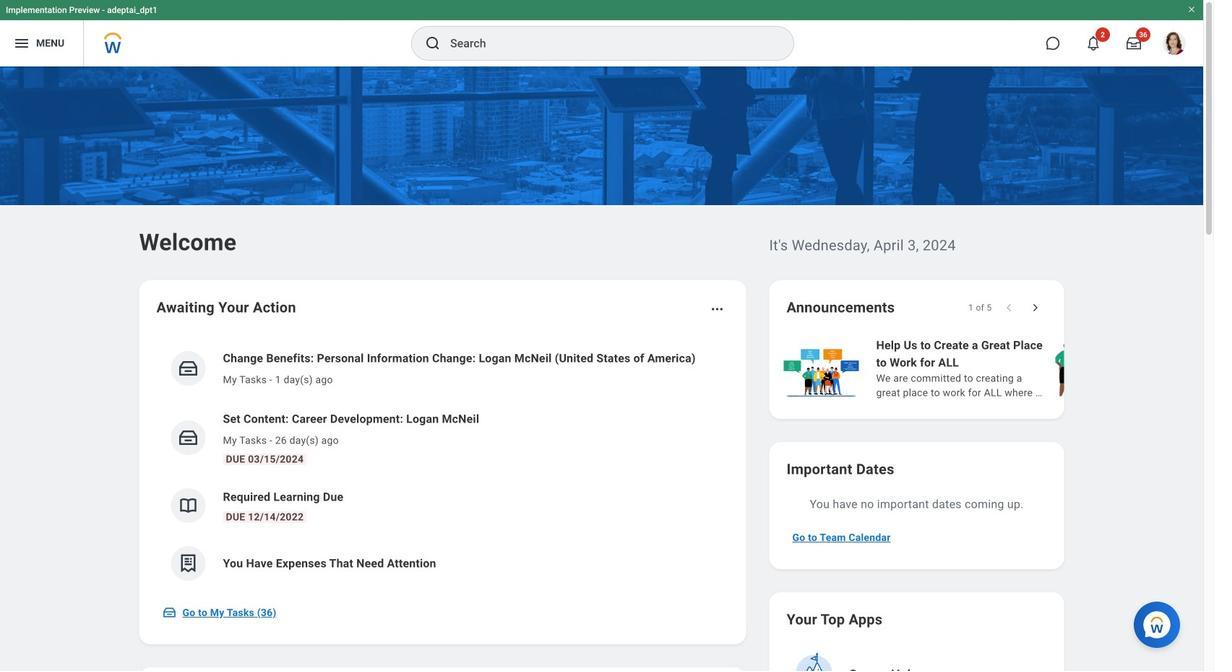 Task type: locate. For each thing, give the bounding box(es) containing it.
chevron right small image
[[1028, 301, 1042, 315]]

book open image
[[177, 495, 199, 517]]

status
[[968, 302, 992, 314]]

main content
[[0, 66, 1214, 671]]

0 vertical spatial inbox image
[[177, 427, 199, 449]]

search image
[[424, 35, 442, 52]]

banner
[[0, 0, 1203, 66]]

0 horizontal spatial inbox image
[[162, 606, 177, 620]]

1 horizontal spatial inbox image
[[177, 427, 199, 449]]

justify image
[[13, 35, 30, 52]]

inbox image
[[177, 427, 199, 449], [162, 606, 177, 620]]

profile logan mcneil image
[[1163, 32, 1186, 58]]

close environment banner image
[[1187, 5, 1196, 14]]

1 vertical spatial inbox image
[[162, 606, 177, 620]]

inbox large image
[[1127, 36, 1141, 51]]

related actions image
[[710, 302, 724, 317]]

notifications large image
[[1086, 36, 1101, 51]]

list
[[781, 335, 1214, 402], [156, 338, 729, 593]]

1 horizontal spatial list
[[781, 335, 1214, 402]]



Task type: describe. For each thing, give the bounding box(es) containing it.
Search Workday  search field
[[450, 27, 764, 59]]

chevron left small image
[[1002, 301, 1016, 315]]

dashboard expenses image
[[177, 553, 199, 575]]

inbox image
[[177, 358, 199, 379]]

0 horizontal spatial list
[[156, 338, 729, 593]]



Task type: vqa. For each thing, say whether or not it's contained in the screenshot.
close environment banner icon
yes



